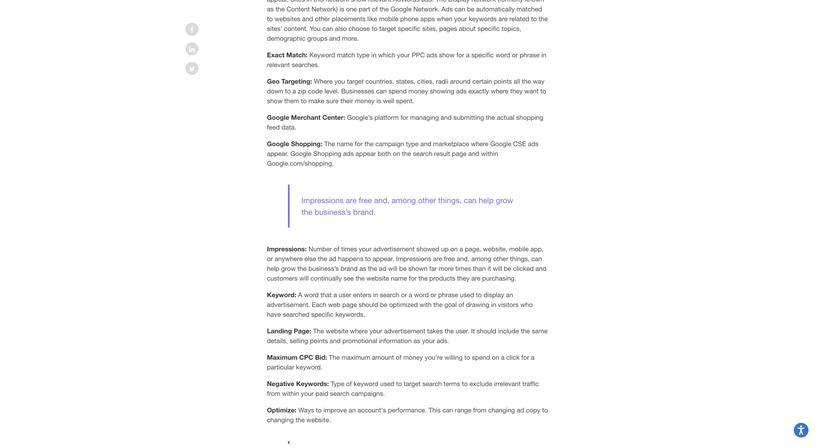 Task type: describe. For each thing, give the bounding box(es) containing it.
should inside the website where your advertisement takes the user. it should include the same details, selling points and promotional information as your ads.
[[477, 327, 497, 335]]

both
[[378, 150, 391, 157]]

they inside where you target countries, states, cities, radii around certain points all the way down to a zip code level. businesses can spend money showing ads exactly where they want to show them to make sure their money is well spent.
[[511, 87, 523, 95]]

page inside the name for the campaign type and marketplace where google cse ads appear. google shopping ads appear both on the search result page and within google.com/shopping.
[[452, 150, 467, 157]]

a left click
[[501, 354, 505, 361]]

google up feed
[[267, 113, 289, 121]]

your down the takes
[[422, 337, 435, 345]]

that
[[321, 291, 332, 299]]

far
[[430, 265, 437, 272]]

up
[[441, 245, 449, 253]]

google left cse
[[491, 140, 512, 148]]

1 horizontal spatial will
[[388, 265, 398, 272]]

target inside type of keyword used to target search terms to exclude irrelevant traffic from within your paid search campaigns.
[[404, 380, 421, 388]]

exactly
[[469, 87, 489, 95]]

from inside type of keyword used to target search terms to exclude irrelevant traffic from within your paid search campaigns.
[[267, 390, 280, 397]]

show inside where you target countries, states, cities, radii around certain points all the way down to a zip code level. businesses can spend money showing ads exactly where they want to show them to make sure their money is well spent.
[[267, 97, 283, 105]]

appear
[[356, 150, 376, 157]]

impressions inside number of times your advertisement showed up on a page, website, mobile app, or anywhere else the ad happens to appear. impressions are free and, among other things, can help grow the business's brand as the ad will be shown far more times than it will be clicked and customers will continually see the website name for the products they are purchasing.
[[396, 255, 432, 263]]

search left terms
[[423, 380, 442, 388]]

ads.
[[437, 337, 449, 345]]

ads inside where you target countries, states, cities, radii around certain points all the way down to a zip code level. businesses can spend money showing ads exactly where they want to show them to make sure their money is well spent.
[[456, 87, 467, 95]]

free inside number of times your advertisement showed up on a page, website, mobile app, or anywhere else the ad happens to appear. impressions are free and, among other things, can help grow the business's brand as the ad will be shown far more times than it will be clicked and customers will continually see the website name for the products they are purchasing.
[[444, 255, 455, 263]]

within inside type of keyword used to target search terms to exclude irrelevant traffic from within your paid search campaigns.
[[282, 390, 299, 397]]

see
[[344, 275, 354, 282]]

where inside where you target countries, states, cities, radii around certain points all the way down to a zip code level. businesses can spend money showing ads exactly where they want to show them to make sure their money is well spent.
[[491, 87, 509, 95]]

for inside the name for the campaign type and marketplace where google cse ads appear. google shopping ads appear both on the search result page and within google.com/shopping.
[[355, 140, 363, 148]]

user
[[339, 291, 352, 299]]

details,
[[267, 337, 288, 345]]

0 vertical spatial ad
[[329, 255, 337, 263]]

open accessibe: accessibility options, statement and help image
[[798, 426, 805, 435]]

in up way
[[542, 51, 547, 59]]

to right copy
[[543, 406, 548, 414]]

all
[[514, 78, 520, 85]]

each
[[312, 301, 327, 308]]

1 horizontal spatial ad
[[379, 265, 387, 272]]

to up website. on the bottom
[[316, 406, 322, 414]]

0 horizontal spatial will
[[300, 275, 309, 282]]

google's
[[347, 114, 373, 121]]

spend inside where you target countries, states, cities, radii around certain points all the way down to a zip code level. businesses can spend money showing ads exactly where they want to show them to make sure their money is well spent.
[[389, 87, 407, 95]]

money inside the maximum amount of money you're willing to spend on a click for a particular keyword.
[[404, 354, 423, 361]]

business's inside impressions are free and, among other things, can help grow the business's brand.
[[315, 207, 351, 217]]

should inside the a word that a user enters in search or a word or phrase used to display an advertisement. each web page should be optimized with the goal of drawing in visitors who have searched specific keywords.
[[359, 301, 379, 308]]

a right click
[[531, 354, 535, 361]]

data.
[[282, 123, 296, 131]]

number of times your advertisement showed up on a page, website, mobile app, or anywhere else the ad happens to appear. impressions are free and, among other things, can help grow the business's brand as the ad will be shown far more times than it will be clicked and customers will continually see the website name for the products they are purchasing.
[[267, 245, 547, 282]]

enters
[[353, 291, 372, 299]]

range
[[455, 406, 472, 414]]

happens
[[338, 255, 364, 263]]

the maximum amount of money you're willing to spend on a click for a particular keyword.
[[267, 354, 535, 371]]

1 horizontal spatial word
[[414, 291, 429, 299]]

keyword
[[354, 380, 379, 388]]

an inside ways to improve an account's performance. this can range from changing ad copy to changing the website.
[[349, 406, 356, 414]]

mobile
[[510, 245, 529, 253]]

from inside ways to improve an account's performance. this can range from changing ad copy to changing the website.
[[474, 406, 487, 414]]

feed
[[267, 123, 280, 131]]

google's platform for managing and submitting the actual shopping feed data.
[[267, 114, 544, 131]]

countries,
[[366, 78, 394, 85]]

showed
[[417, 245, 440, 253]]

marketplace
[[434, 140, 469, 148]]

more
[[439, 265, 454, 272]]

where inside the website where your advertisement takes the user. it should include the same details, selling points and promotional information as your ads.
[[350, 327, 368, 335]]

shopping:
[[291, 140, 323, 148]]

cse
[[514, 140, 527, 148]]

improve
[[324, 406, 347, 414]]

shopping
[[313, 150, 342, 157]]

the website where your advertisement takes the user. it should include the same details, selling points and promotional information as your ads.
[[267, 327, 548, 345]]

ways to improve an account's performance. this can range from changing ad copy to changing the website.
[[267, 406, 548, 424]]

linkedin image
[[189, 46, 195, 53]]

merchant
[[291, 113, 321, 121]]

cities,
[[417, 78, 434, 85]]

brand
[[341, 265, 358, 272]]

radii
[[436, 78, 449, 85]]

word inside keyword match type in which your ppc ads show for a specific word or phrase in relevant searches.
[[496, 51, 511, 59]]

2 horizontal spatial will
[[493, 265, 503, 272]]

website inside the website where your advertisement takes the user. it should include the same details, selling points and promotional information as your ads.
[[326, 327, 349, 335]]

showing
[[430, 87, 455, 95]]

can inside number of times your advertisement showed up on a page, website, mobile app, or anywhere else the ad happens to appear. impressions are free and, among other things, can help grow the business's brand as the ad will be shown far more times than it will be clicked and customers will continually see the website name for the products they are purchasing.
[[532, 255, 542, 263]]

center:
[[323, 113, 345, 121]]

products
[[430, 275, 456, 282]]

want
[[525, 87, 539, 95]]

an inside the a word that a user enters in search or a word or phrase used to display an advertisement. each web page should be optimized with the goal of drawing in visitors who have searched specific keywords.
[[506, 291, 513, 299]]

points inside where you target countries, states, cities, radii around certain points all the way down to a zip code level. businesses can spend money showing ads exactly where they want to show them to make sure their money is well spent.
[[494, 78, 512, 85]]

on inside the name for the campaign type and marketplace where google cse ads appear. google shopping ads appear both on the search result page and within google.com/shopping.
[[393, 150, 400, 157]]

geo targeting:
[[267, 77, 312, 85]]

website,
[[483, 245, 508, 253]]

targeting:
[[282, 77, 312, 85]]

keywords.
[[336, 311, 365, 318]]

impressions inside impressions are free and, among other things, can help grow the business's brand.
[[302, 196, 344, 205]]

search down type
[[330, 390, 350, 397]]

particular
[[267, 363, 294, 371]]

impressions:
[[267, 245, 309, 253]]

0 horizontal spatial word
[[304, 291, 319, 299]]

click
[[507, 354, 520, 361]]

page inside the a word that a user enters in search or a word or phrase used to display an advertisement. each web page should be optimized with the goal of drawing in visitors who have searched specific keywords.
[[343, 301, 357, 308]]

are inside impressions are free and, among other things, can help grow the business's brand.
[[346, 196, 357, 205]]

your inside keyword match type in which your ppc ads show for a specific word or phrase in relevant searches.
[[397, 51, 410, 59]]

2 horizontal spatial be
[[504, 265, 512, 272]]

type of keyword used to target search terms to exclude irrelevant traffic from within your paid search campaigns.
[[267, 380, 539, 397]]

name inside number of times your advertisement showed up on a page, website, mobile app, or anywhere else the ad happens to appear. impressions are free and, among other things, can help grow the business's brand as the ad will be shown far more times than it will be clicked and customers will continually see the website name for the products they are purchasing.
[[391, 275, 407, 282]]

google up the google.com/shopping.
[[291, 150, 312, 157]]

your inside number of times your advertisement showed up on a page, website, mobile app, or anywhere else the ad happens to appear. impressions are free and, among other things, can help grow the business's brand as the ad will be shown far more times than it will be clicked and customers will continually see the website name for the products they are purchasing.
[[359, 245, 372, 253]]

as inside number of times your advertisement showed up on a page, website, mobile app, or anywhere else the ad happens to appear. impressions are free and, among other things, can help grow the business's brand as the ad will be shown far more times than it will be clicked and customers will continually see the website name for the products they are purchasing.
[[360, 265, 366, 272]]

the for google shopping:
[[324, 140, 335, 148]]

and, inside impressions are free and, among other things, can help grow the business's brand.
[[374, 196, 390, 205]]

to inside the a word that a user enters in search or a word or phrase used to display an advertisement. each web page should be optimized with the goal of drawing in visitors who have searched specific keywords.
[[476, 291, 482, 299]]

optimize:
[[267, 406, 297, 414]]

campaign
[[376, 140, 404, 148]]

app,
[[531, 245, 544, 253]]

same
[[532, 327, 548, 335]]

used inside the a word that a user enters in search or a word or phrase used to display an advertisement. each web page should be optimized with the goal of drawing in visitors who have searched specific keywords.
[[460, 291, 475, 299]]

irrelevant
[[494, 380, 521, 388]]

landing page:
[[267, 327, 312, 335]]

type
[[331, 380, 345, 388]]

points inside the website where your advertisement takes the user. it should include the same details, selling points and promotional information as your ads.
[[310, 337, 328, 345]]

they inside number of times your advertisement showed up on a page, website, mobile app, or anywhere else the ad happens to appear. impressions are free and, among other things, can help grow the business's brand as the ad will be shown far more times than it will be clicked and customers will continually see the website name for the products they are purchasing.
[[458, 275, 470, 282]]

ads left appear
[[343, 150, 354, 157]]

page:
[[294, 327, 312, 335]]

shown
[[409, 265, 428, 272]]

the inside the a word that a user enters in search or a word or phrase used to display an advertisement. each web page should be optimized with the goal of drawing in visitors who have searched specific keywords.
[[434, 301, 443, 308]]

around
[[451, 78, 471, 85]]

among inside number of times your advertisement showed up on a page, website, mobile app, or anywhere else the ad happens to appear. impressions are free and, among other things, can help grow the business's brand as the ad will be shown far more times than it will be clicked and customers will continually see the website name for the products they are purchasing.
[[472, 255, 492, 263]]

keyword
[[310, 51, 335, 59]]

1 vertical spatial are
[[433, 255, 442, 263]]

of inside the a word that a user enters in search or a word or phrase used to display an advertisement. each web page should be optimized with the goal of drawing in visitors who have searched specific keywords.
[[459, 301, 465, 308]]

0 horizontal spatial times
[[341, 245, 357, 253]]

things, inside number of times your advertisement showed up on a page, website, mobile app, or anywhere else the ad happens to appear. impressions are free and, among other things, can help grow the business's brand as the ad will be shown far more times than it will be clicked and customers will continually see the website name for the products they are purchasing.
[[510, 255, 530, 263]]

as inside the website where your advertisement takes the user. it should include the same details, selling points and promotional information as your ads.
[[414, 337, 421, 345]]

twitter image
[[189, 66, 195, 72]]

your up promotional
[[370, 327, 383, 335]]

the inside google's platform for managing and submitting the actual shopping feed data.
[[486, 114, 495, 121]]

information
[[379, 337, 412, 345]]

in left which
[[372, 51, 377, 59]]

willing
[[445, 354, 463, 361]]

to right terms
[[462, 380, 468, 388]]

ads inside keyword match type in which your ppc ads show for a specific word or phrase in relevant searches.
[[427, 51, 438, 59]]

goal
[[445, 301, 457, 308]]

make
[[309, 97, 325, 105]]

copy
[[526, 406, 541, 414]]

optimized
[[389, 301, 418, 308]]

geo
[[267, 77, 280, 85]]

bid:
[[315, 353, 327, 361]]

show inside keyword match type in which your ppc ads show for a specific word or phrase in relevant searches.
[[439, 51, 455, 59]]

and inside google's platform for managing and submitting the actual shopping feed data.
[[441, 114, 452, 121]]

1 horizontal spatial times
[[456, 265, 472, 272]]

for inside keyword match type in which your ppc ads show for a specific word or phrase in relevant searches.
[[457, 51, 465, 59]]

type inside keyword match type in which your ppc ads show for a specific word or phrase in relevant searches.
[[357, 51, 370, 59]]

impressions are free and, among other things, can help grow the business's brand.
[[302, 196, 514, 217]]

1 horizontal spatial changing
[[489, 406, 515, 414]]

among inside impressions are free and, among other things, can help grow the business's brand.
[[392, 196, 416, 205]]

search inside the name for the campaign type and marketplace where google cse ads appear. google shopping ads appear both on the search result page and within google.com/shopping.
[[413, 150, 433, 157]]

facebook image
[[190, 27, 194, 33]]

1 horizontal spatial be
[[400, 265, 407, 272]]

zip
[[298, 87, 306, 95]]

terms
[[444, 380, 460, 388]]

a up 'optimized'
[[409, 291, 413, 299]]

include
[[498, 327, 519, 335]]

to down the maximum amount of money you're willing to spend on a click for a particular keyword.
[[396, 380, 402, 388]]

way
[[533, 78, 545, 85]]

ppc
[[412, 51, 425, 59]]

certain
[[473, 78, 492, 85]]

type inside the name for the campaign type and marketplace where google cse ads appear. google shopping ads appear both on the search result page and within google.com/shopping.
[[406, 140, 419, 148]]

a inside where you target countries, states, cities, radii around certain points all the way down to a zip code level. businesses can spend money showing ads exactly where they want to show them to make sure their money is well spent.
[[293, 87, 296, 95]]

specific inside the a word that a user enters in search or a word or phrase used to display an advertisement. each web page should be optimized with the goal of drawing in visitors who have searched specific keywords.
[[311, 311, 334, 318]]



Task type: vqa. For each thing, say whether or not it's contained in the screenshot.


Task type: locate. For each thing, give the bounding box(es) containing it.
a inside keyword match type in which your ppc ads show for a specific word or phrase in relevant searches.
[[466, 51, 470, 59]]

web
[[328, 301, 341, 308]]

exact
[[267, 51, 285, 59]]

brand.
[[353, 207, 376, 217]]

1 horizontal spatial points
[[494, 78, 512, 85]]

other inside number of times your advertisement showed up on a page, website, mobile app, or anywhere else the ad happens to appear. impressions are free and, among other things, can help grow the business's brand as the ad will be shown far more times than it will be clicked and customers will continually see the website name for the products they are purchasing.
[[494, 255, 509, 263]]

google merchant center:
[[267, 113, 345, 121]]

to up "drawing"
[[476, 291, 482, 299]]

be left 'optimized'
[[380, 301, 388, 308]]

a right that
[[334, 291, 337, 299]]

to inside the maximum amount of money you're willing to spend on a click for a particular keyword.
[[465, 354, 471, 361]]

0 horizontal spatial are
[[346, 196, 357, 205]]

an right improve
[[349, 406, 356, 414]]

1 vertical spatial show
[[267, 97, 283, 105]]

advertisement up information
[[384, 327, 426, 335]]

1 horizontal spatial other
[[494, 255, 509, 263]]

0 horizontal spatial ad
[[329, 255, 337, 263]]

keyword.
[[296, 363, 323, 371]]

1 horizontal spatial of
[[396, 354, 402, 361]]

1 horizontal spatial among
[[472, 255, 492, 263]]

1 vertical spatial free
[[444, 255, 455, 263]]

your
[[397, 51, 410, 59], [359, 245, 372, 253], [370, 327, 383, 335], [422, 337, 435, 345], [301, 390, 314, 397]]

of inside the maximum amount of money you're willing to spend on a click for a particular keyword.
[[396, 354, 402, 361]]

target
[[347, 78, 364, 85], [404, 380, 421, 388]]

for down "spent."
[[401, 114, 409, 121]]

name inside the name for the campaign type and marketplace where google cse ads appear. google shopping ads appear both on the search result page and within google.com/shopping.
[[337, 140, 353, 148]]

and right managing
[[441, 114, 452, 121]]

search up 'optimized'
[[380, 291, 400, 299]]

times left than
[[456, 265, 472, 272]]

as right information
[[414, 337, 421, 345]]

0 vertical spatial used
[[460, 291, 475, 299]]

specific
[[472, 51, 494, 59], [311, 311, 334, 318]]

specific up certain
[[472, 51, 494, 59]]

0 horizontal spatial page
[[343, 301, 357, 308]]

selling
[[290, 337, 308, 345]]

page down marketplace
[[452, 150, 467, 157]]

0 vertical spatial changing
[[489, 406, 515, 414]]

an up visitors
[[506, 291, 513, 299]]

type right campaign
[[406, 140, 419, 148]]

advertisement inside the website where your advertisement takes the user. it should include the same details, selling points and promotional information as your ads.
[[384, 327, 426, 335]]

grow
[[496, 196, 514, 205], [281, 265, 296, 272]]

spend inside the maximum amount of money you're willing to spend on a click for a particular keyword.
[[472, 354, 490, 361]]

google down feed
[[267, 140, 289, 148]]

to down zip
[[301, 97, 307, 105]]

1 vertical spatial appear.
[[373, 255, 395, 263]]

spend
[[389, 87, 407, 95], [472, 354, 490, 361]]

0 horizontal spatial name
[[337, 140, 353, 148]]

phrase up way
[[520, 51, 540, 59]]

traffic
[[523, 380, 539, 388]]

free
[[359, 196, 372, 205], [444, 255, 455, 263]]

it
[[472, 327, 475, 335]]

can inside where you target countries, states, cities, radii around certain points all the way down to a zip code level. businesses can spend money showing ads exactly where they want to show them to make sure their money is well spent.
[[376, 87, 387, 95]]

0 vertical spatial business's
[[315, 207, 351, 217]]

0 horizontal spatial within
[[282, 390, 299, 397]]

and,
[[374, 196, 390, 205], [457, 255, 470, 263]]

takes
[[427, 327, 443, 335]]

changing down irrelevant
[[489, 406, 515, 414]]

a left zip
[[293, 87, 296, 95]]

your down keywords:
[[301, 390, 314, 397]]

where inside the name for the campaign type and marketplace where google cse ads appear. google shopping ads appear both on the search result page and within google.com/shopping.
[[471, 140, 489, 148]]

website
[[367, 275, 389, 282], [326, 327, 349, 335]]

website down keywords. at bottom left
[[326, 327, 349, 335]]

0 vertical spatial an
[[506, 291, 513, 299]]

0 horizontal spatial appear.
[[267, 150, 289, 157]]

0 horizontal spatial other
[[418, 196, 436, 205]]

exact match:
[[267, 51, 308, 59]]

your left ppc
[[397, 51, 410, 59]]

searched
[[283, 311, 310, 318]]

ways
[[299, 406, 314, 414]]

1 vertical spatial other
[[494, 255, 509, 263]]

1 vertical spatial times
[[456, 265, 472, 272]]

0 horizontal spatial from
[[267, 390, 280, 397]]

and left promotional
[[330, 337, 341, 345]]

for right click
[[522, 354, 530, 361]]

advertisement up shown
[[374, 245, 415, 253]]

business's left brand.
[[315, 207, 351, 217]]

0 vertical spatial name
[[337, 140, 353, 148]]

searches.
[[292, 61, 320, 68]]

are up far
[[433, 255, 442, 263]]

0 vertical spatial grow
[[496, 196, 514, 205]]

0 vertical spatial points
[[494, 78, 512, 85]]

0 horizontal spatial be
[[380, 301, 388, 308]]

from down negative
[[267, 390, 280, 397]]

1 vertical spatial among
[[472, 255, 492, 263]]

on right up
[[451, 245, 458, 253]]

1 horizontal spatial things,
[[510, 255, 530, 263]]

a word that a user enters in search or a word or phrase used to display an advertisement. each web page should be optimized with the goal of drawing in visitors who have searched specific keywords.
[[267, 291, 533, 318]]

will right it
[[493, 265, 503, 272]]

help
[[479, 196, 494, 205], [267, 265, 280, 272]]

it
[[488, 265, 491, 272]]

1 horizontal spatial type
[[406, 140, 419, 148]]

the inside impressions are free and, among other things, can help grow the business's brand.
[[302, 207, 313, 217]]

2 horizontal spatial word
[[496, 51, 511, 59]]

your inside type of keyword used to target search terms to exclude irrelevant traffic from within your paid search campaigns.
[[301, 390, 314, 397]]

0 vertical spatial and,
[[374, 196, 390, 205]]

on
[[393, 150, 400, 157], [451, 245, 458, 253], [492, 354, 500, 361]]

or left anywhere
[[267, 255, 273, 263]]

ads right cse
[[528, 140, 539, 148]]

1 horizontal spatial free
[[444, 255, 455, 263]]

1 horizontal spatial where
[[471, 140, 489, 148]]

0 horizontal spatial changing
[[267, 416, 294, 424]]

and
[[441, 114, 452, 121], [421, 140, 432, 148], [469, 150, 480, 157], [536, 265, 547, 272], [330, 337, 341, 345]]

1 horizontal spatial help
[[479, 196, 494, 205]]

1 vertical spatial type
[[406, 140, 419, 148]]

and inside number of times your advertisement showed up on a page, website, mobile app, or anywhere else the ad happens to appear. impressions are free and, among other things, can help grow the business's brand as the ad will be shown far more times than it will be clicked and customers will continually see the website name for the products they are purchasing.
[[536, 265, 547, 272]]

they down all
[[511, 87, 523, 95]]

grow inside number of times your advertisement showed up on a page, website, mobile app, or anywhere else the ad happens to appear. impressions are free and, among other things, can help grow the business's brand as the ad will be shown far more times than it will be clicked and customers will continually see the website name for the products they are purchasing.
[[281, 265, 296, 272]]

show down down
[[267, 97, 283, 105]]

anywhere
[[275, 255, 303, 263]]

should down enters
[[359, 301, 379, 308]]

appear. inside number of times your advertisement showed up on a page, website, mobile app, or anywhere else the ad happens to appear. impressions are free and, among other things, can help grow the business's brand as the ad will be shown far more times than it will be clicked and customers will continually see the website name for the products they are purchasing.
[[373, 255, 395, 263]]

other inside impressions are free and, among other things, can help grow the business's brand.
[[418, 196, 436, 205]]

and, down page,
[[457, 255, 470, 263]]

can inside ways to improve an account's performance. this can range from changing ad copy to changing the website.
[[443, 406, 453, 414]]

phrase
[[520, 51, 540, 59], [439, 291, 458, 299]]

cpc
[[299, 353, 313, 361]]

for inside the maximum amount of money you're willing to spend on a click for a particular keyword.
[[522, 354, 530, 361]]

the inside the maximum amount of money you're willing to spend on a click for a particular keyword.
[[329, 354, 340, 361]]

for up appear
[[355, 140, 363, 148]]

down
[[267, 87, 283, 95]]

show
[[439, 51, 455, 59], [267, 97, 283, 105]]

and right clicked
[[536, 265, 547, 272]]

level.
[[325, 87, 340, 95]]

relevant
[[267, 61, 290, 68]]

0 horizontal spatial among
[[392, 196, 416, 205]]

shopping
[[517, 114, 544, 121]]

the right page:
[[313, 327, 324, 335]]

0 horizontal spatial help
[[267, 265, 280, 272]]

a inside number of times your advertisement showed up on a page, website, mobile app, or anywhere else the ad happens to appear. impressions are free and, among other things, can help grow the business's brand as the ad will be shown far more times than it will be clicked and customers will continually see the website name for the products they are purchasing.
[[460, 245, 463, 253]]

and, up brand.
[[374, 196, 390, 205]]

1 vertical spatial things,
[[510, 255, 530, 263]]

this
[[429, 406, 441, 414]]

times up happens
[[341, 245, 357, 253]]

changing
[[489, 406, 515, 414], [267, 416, 294, 424]]

or up all
[[512, 51, 518, 59]]

1 vertical spatial an
[[349, 406, 356, 414]]

for inside number of times your advertisement showed up on a page, website, mobile app, or anywhere else the ad happens to appear. impressions are free and, among other things, can help grow the business's brand as the ad will be shown far more times than it will be clicked and customers will continually see the website name for the products they are purchasing.
[[409, 275, 417, 282]]

spend up "exclude"
[[472, 354, 490, 361]]

and, inside number of times your advertisement showed up on a page, website, mobile app, or anywhere else the ad happens to appear. impressions are free and, among other things, can help grow the business's brand as the ad will be shown far more times than it will be clicked and customers will continually see the website name for the products they are purchasing.
[[457, 255, 470, 263]]

on left click
[[492, 354, 500, 361]]

1 horizontal spatial phrase
[[520, 51, 540, 59]]

help inside impressions are free and, among other things, can help grow the business's brand.
[[479, 196, 494, 205]]

specific inside keyword match type in which your ppc ads show for a specific word or phrase in relevant searches.
[[472, 51, 494, 59]]

and left marketplace
[[421, 140, 432, 148]]

points
[[494, 78, 512, 85], [310, 337, 328, 345]]

for down shown
[[409, 275, 417, 282]]

with
[[420, 301, 432, 308]]

1 vertical spatial and,
[[457, 255, 470, 263]]

0 vertical spatial website
[[367, 275, 389, 282]]

amount
[[372, 354, 394, 361]]

are down than
[[472, 275, 481, 282]]

sure
[[326, 97, 339, 105]]

0 horizontal spatial impressions
[[302, 196, 344, 205]]

customers
[[267, 275, 298, 282]]

of right type
[[346, 380, 352, 388]]

advertisement inside number of times your advertisement showed up on a page, website, mobile app, or anywhere else the ad happens to appear. impressions are free and, among other things, can help grow the business's brand as the ad will be shown far more times than it will be clicked and customers will continually see the website name for the products they are purchasing.
[[374, 245, 415, 253]]

grow inside impressions are free and, among other things, can help grow the business's brand.
[[496, 196, 514, 205]]

page
[[452, 150, 467, 157], [343, 301, 357, 308]]

as
[[360, 265, 366, 272], [414, 337, 421, 345]]

1 horizontal spatial show
[[439, 51, 455, 59]]

business's inside number of times your advertisement showed up on a page, website, mobile app, or anywhere else the ad happens to appear. impressions are free and, among other things, can help grow the business's brand as the ad will be shown far more times than it will be clicked and customers will continually see the website name for the products they are purchasing.
[[309, 265, 339, 272]]

are
[[346, 196, 357, 205], [433, 255, 442, 263], [472, 275, 481, 282]]

1 vertical spatial business's
[[309, 265, 339, 272]]

for up around
[[457, 51, 465, 59]]

the name for the campaign type and marketplace where google cse ads appear. google shopping ads appear both on the search result page and within google.com/shopping.
[[267, 140, 539, 167]]

them
[[285, 97, 299, 105]]

1 vertical spatial ad
[[379, 265, 387, 272]]

where
[[314, 78, 333, 85]]

to inside number of times your advertisement showed up on a page, website, mobile app, or anywhere else the ad happens to appear. impressions are free and, among other things, can help grow the business's brand as the ad will be shown far more times than it will be clicked and customers will continually see the website name for the products they are purchasing.
[[365, 255, 371, 263]]

2 vertical spatial on
[[492, 354, 500, 361]]

they
[[511, 87, 523, 95], [458, 275, 470, 282]]

where
[[491, 87, 509, 95], [471, 140, 489, 148], [350, 327, 368, 335]]

of
[[459, 301, 465, 308], [396, 354, 402, 361], [346, 380, 352, 388]]

0 vertical spatial help
[[479, 196, 494, 205]]

0 horizontal spatial phrase
[[439, 291, 458, 299]]

of right amount at the bottom left
[[396, 354, 402, 361]]

from
[[267, 390, 280, 397], [474, 406, 487, 414]]

who
[[521, 301, 533, 308]]

be left shown
[[400, 265, 407, 272]]

ads down around
[[456, 87, 467, 95]]

1 horizontal spatial from
[[474, 406, 487, 414]]

the inside the name for the campaign type and marketplace where google cse ads appear. google shopping ads appear both on the search result page and within google.com/shopping.
[[324, 140, 335, 148]]

businesses
[[341, 87, 375, 95]]

they right products
[[458, 275, 470, 282]]

or inside number of times your advertisement showed up on a page, website, mobile app, or anywhere else the ad happens to appear. impressions are free and, among other things, can help grow the business's brand as the ad will be shown far more times than it will be clicked and customers will continually see the website name for the products they are purchasing.
[[267, 255, 273, 263]]

2 vertical spatial the
[[329, 354, 340, 361]]

0 horizontal spatial they
[[458, 275, 470, 282]]

0 vertical spatial advertisement
[[374, 245, 415, 253]]

0 vertical spatial among
[[392, 196, 416, 205]]

clicked
[[513, 265, 534, 272]]

maximum
[[342, 354, 370, 361]]

campaigns.
[[351, 390, 385, 397]]

0 vertical spatial specific
[[472, 51, 494, 59]]

0 vertical spatial within
[[481, 150, 499, 157]]

for inside google's platform for managing and submitting the actual shopping feed data.
[[401, 114, 409, 121]]

can
[[376, 87, 387, 95], [464, 196, 477, 205], [532, 255, 542, 263], [443, 406, 453, 414]]

to right willing
[[465, 354, 471, 361]]

to
[[285, 87, 291, 95], [541, 87, 547, 95], [301, 97, 307, 105], [365, 255, 371, 263], [476, 291, 482, 299], [465, 354, 471, 361], [396, 380, 402, 388], [462, 380, 468, 388], [316, 406, 322, 414], [543, 406, 548, 414]]

money
[[409, 87, 428, 95], [355, 97, 375, 105], [404, 354, 423, 361]]

free up more on the right bottom
[[444, 255, 455, 263]]

0 horizontal spatial type
[[357, 51, 370, 59]]

0 vertical spatial money
[[409, 87, 428, 95]]

their
[[341, 97, 353, 105]]

the for maximum cpc bid:
[[329, 354, 340, 361]]

2 vertical spatial where
[[350, 327, 368, 335]]

1 horizontal spatial spend
[[472, 354, 490, 361]]

to down 'geo targeting:'
[[285, 87, 291, 95]]

0 vertical spatial impressions
[[302, 196, 344, 205]]

and inside the website where your advertisement takes the user. it should include the same details, selling points and promotional information as your ads.
[[330, 337, 341, 345]]

1 vertical spatial where
[[471, 140, 489, 148]]

2 vertical spatial are
[[472, 275, 481, 282]]

or up 'optimized'
[[401, 291, 407, 299]]

used inside type of keyword used to target search terms to exclude irrelevant traffic from within your paid search campaigns.
[[380, 380, 395, 388]]

1 vertical spatial points
[[310, 337, 328, 345]]

2 vertical spatial of
[[346, 380, 352, 388]]

page up keywords. at bottom left
[[343, 301, 357, 308]]

1 horizontal spatial target
[[404, 380, 421, 388]]

where up promotional
[[350, 327, 368, 335]]

things, inside impressions are free and, among other things, can help grow the business's brand.
[[439, 196, 462, 205]]

ads right ppc
[[427, 51, 438, 59]]

the up shopping
[[324, 140, 335, 148]]

keyword:
[[267, 291, 296, 299]]

2 horizontal spatial are
[[472, 275, 481, 282]]

a left page,
[[460, 245, 463, 253]]

money left you're
[[404, 354, 423, 361]]

1 vertical spatial grow
[[281, 265, 296, 272]]

points up bid:
[[310, 337, 328, 345]]

the
[[324, 140, 335, 148], [313, 327, 324, 335], [329, 354, 340, 361]]

1 vertical spatial as
[[414, 337, 421, 345]]

0 vertical spatial are
[[346, 196, 357, 205]]

a up around
[[466, 51, 470, 59]]

1 vertical spatial changing
[[267, 416, 294, 424]]

your up happens
[[359, 245, 372, 253]]

1 horizontal spatial as
[[414, 337, 421, 345]]

on down campaign
[[393, 150, 400, 157]]

website up enters
[[367, 275, 389, 282]]

platform
[[375, 114, 399, 121]]

performance.
[[388, 406, 427, 414]]

name up shopping
[[337, 140, 353, 148]]

help inside number of times your advertisement showed up on a page, website, mobile app, or anywhere else the ad happens to appear. impressions are free and, among other things, can help grow the business's brand as the ad will be shown far more times than it will be clicked and customers will continually see the website name for the products they are purchasing.
[[267, 265, 280, 272]]

1 horizontal spatial website
[[367, 275, 389, 282]]

display
[[484, 291, 505, 299]]

appear.
[[267, 150, 289, 157], [373, 255, 395, 263]]

search inside the a word that a user enters in search or a word or phrase used to display an advertisement. each web page should be optimized with the goal of drawing in visitors who have searched specific keywords.
[[380, 291, 400, 299]]

website inside number of times your advertisement showed up on a page, website, mobile app, or anywhere else the ad happens to appear. impressions are free and, among other things, can help grow the business's brand as the ad will be shown far more times than it will be clicked and customers will continually see the website name for the products they are purchasing.
[[367, 275, 389, 282]]

in right enters
[[373, 291, 378, 299]]

number of
[[309, 245, 340, 253]]

1 vertical spatial advertisement
[[384, 327, 426, 335]]

0 horizontal spatial grow
[[281, 265, 296, 272]]

word
[[496, 51, 511, 59], [304, 291, 319, 299], [414, 291, 429, 299]]

submitting
[[454, 114, 484, 121]]

0 vertical spatial type
[[357, 51, 370, 59]]

search left result
[[413, 150, 433, 157]]

where you target countries, states, cities, radii around certain points all the way down to a zip code level. businesses can spend money showing ads exactly where they want to show them to make sure their money is well spent.
[[267, 78, 547, 105]]

0 horizontal spatial things,
[[439, 196, 462, 205]]

where down certain
[[491, 87, 509, 95]]

0 horizontal spatial used
[[380, 380, 395, 388]]

1 horizontal spatial name
[[391, 275, 407, 282]]

0 vertical spatial appear.
[[267, 150, 289, 157]]

the inside ways to improve an account's performance. this can range from changing ad copy to changing the website.
[[296, 416, 305, 424]]

points left all
[[494, 78, 512, 85]]

phrase up goal
[[439, 291, 458, 299]]

should right it
[[477, 327, 497, 335]]

specific down each
[[311, 311, 334, 318]]

to right happens
[[365, 255, 371, 263]]

than
[[473, 265, 486, 272]]

paid
[[316, 390, 328, 397]]

1 vertical spatial money
[[355, 97, 375, 105]]

google shopping:
[[267, 140, 323, 148]]

0 vertical spatial spend
[[389, 87, 407, 95]]

website.
[[307, 416, 331, 424]]

phrase inside keyword match type in which your ppc ads show for a specific word or phrase in relevant searches.
[[520, 51, 540, 59]]

of inside type of keyword used to target search terms to exclude irrelevant traffic from within your paid search campaigns.
[[346, 380, 352, 388]]

ad inside ways to improve an account's performance. this can range from changing ad copy to changing the website.
[[517, 406, 525, 414]]

and down marketplace
[[469, 150, 480, 157]]

will
[[388, 265, 398, 272], [493, 265, 503, 272], [300, 275, 309, 282]]

will left shown
[[388, 265, 398, 272]]

or inside keyword match type in which your ppc ads show for a specific word or phrase in relevant searches.
[[512, 51, 518, 59]]

target up businesses
[[347, 78, 364, 85]]

business's up 'continually'
[[309, 265, 339, 272]]

within inside the name for the campaign type and marketplace where google cse ads appear. google shopping ads appear both on the search result page and within google.com/shopping.
[[481, 150, 499, 157]]

the inside where you target countries, states, cities, radii around certain points all the way down to a zip code level. businesses can spend money showing ads exactly where they want to show them to make sure their money is well spent.
[[522, 78, 531, 85]]

be inside the a word that a user enters in search or a word or phrase used to display an advertisement. each web page should be optimized with the goal of drawing in visitors who have searched specific keywords.
[[380, 301, 388, 308]]

used right keyword
[[380, 380, 395, 388]]

0 horizontal spatial as
[[360, 265, 366, 272]]

the for landing page:
[[313, 327, 324, 335]]

0 vertical spatial they
[[511, 87, 523, 95]]

in
[[372, 51, 377, 59], [542, 51, 547, 59], [373, 291, 378, 299], [492, 301, 497, 308]]

2 horizontal spatial on
[[492, 354, 500, 361]]

0 horizontal spatial where
[[350, 327, 368, 335]]

1 horizontal spatial are
[[433, 255, 442, 263]]

changing down the optimize:
[[267, 416, 294, 424]]

or up with
[[431, 291, 437, 299]]

target inside where you target countries, states, cities, radii around certain points all the way down to a zip code level. businesses can spend money showing ads exactly where they want to show them to make sure their money is well spent.
[[347, 78, 364, 85]]

1 vertical spatial specific
[[311, 311, 334, 318]]

1 vertical spatial within
[[282, 390, 299, 397]]

a
[[298, 291, 303, 299]]

appear. inside the name for the campaign type and marketplace where google cse ads appear. google shopping ads appear both on the search result page and within google.com/shopping.
[[267, 150, 289, 157]]

among
[[392, 196, 416, 205], [472, 255, 492, 263]]

1 vertical spatial should
[[477, 327, 497, 335]]

0 vertical spatial times
[[341, 245, 357, 253]]

keyword match type in which your ppc ads show for a specific word or phrase in relevant searches.
[[267, 51, 547, 68]]

phrase inside the a word that a user enters in search or a word or phrase used to display an advertisement. each web page should be optimized with the goal of drawing in visitors who have searched specific keywords.
[[439, 291, 458, 299]]

to down way
[[541, 87, 547, 95]]

the inside the website where your advertisement takes the user. it should include the same details, selling points and promotional information as your ads.
[[313, 327, 324, 335]]

2 horizontal spatial of
[[459, 301, 465, 308]]

on inside number of times your advertisement showed up on a page, website, mobile app, or anywhere else the ad happens to appear. impressions are free and, among other things, can help grow the business's brand as the ad will be shown far more times than it will be clicked and customers will continually see the website name for the products they are purchasing.
[[451, 245, 458, 253]]

in down display
[[492, 301, 497, 308]]

money down businesses
[[355, 97, 375, 105]]

will up a
[[300, 275, 309, 282]]

you
[[335, 78, 345, 85]]

on inside the maximum amount of money you're willing to spend on a click for a particular keyword.
[[492, 354, 500, 361]]

free inside impressions are free and, among other things, can help grow the business's brand.
[[359, 196, 372, 205]]

0 vertical spatial things,
[[439, 196, 462, 205]]

are up brand.
[[346, 196, 357, 205]]



